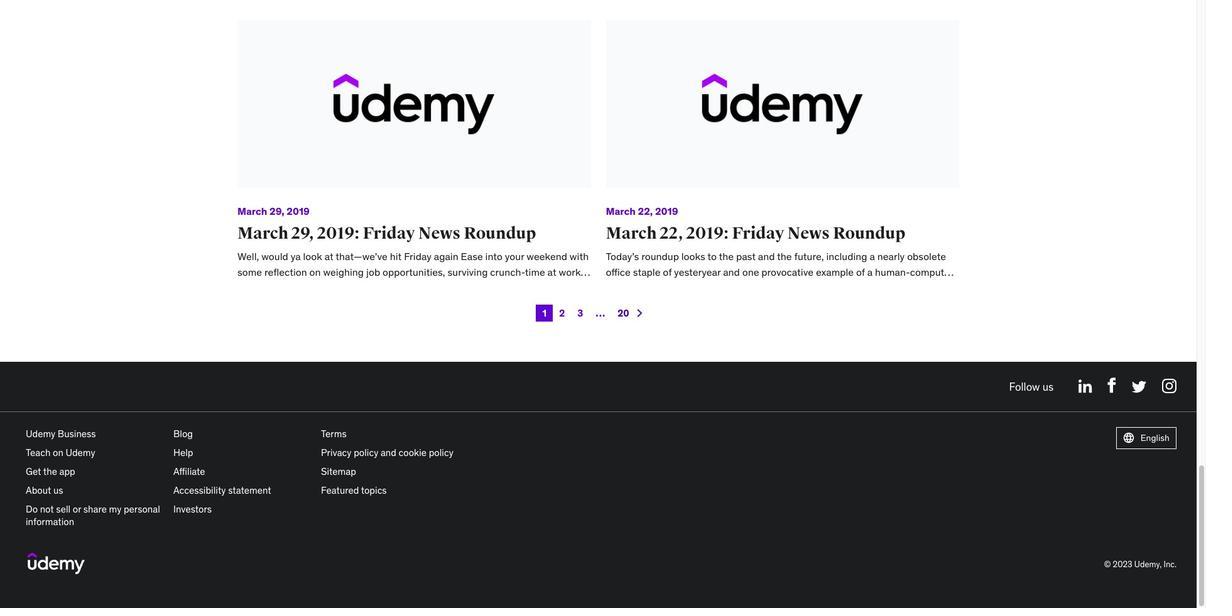 Task type: vqa. For each thing, say whether or not it's contained in the screenshot.
YOU
yes



Task type: locate. For each thing, give the bounding box(es) containing it.
0 horizontal spatial 2019:
[[317, 223, 360, 244]]

0 horizontal spatial 22,
[[638, 205, 653, 218]]

1 news from the left
[[418, 223, 461, 244]]

1 horizontal spatial 29,
[[292, 223, 314, 244]]

today's
[[606, 250, 639, 263]]

get the app
[[26, 466, 75, 478]]

roundup for march 29, 2019: friday news roundup
[[464, 223, 536, 244]]

get the app link
[[26, 466, 75, 478]]

1 vertical spatial at
[[548, 266, 557, 278]]

improve
[[333, 281, 369, 294]]

crunch-
[[490, 266, 525, 278]]

job
[[366, 266, 380, 278]]

0 horizontal spatial your
[[372, 281, 391, 294]]

friday inside well, would ya look at that—we've hit friday again ease into your weekend with some reflection on weighing job opportunities, surviving crunch-time at work, and using drawing to improve your memory and more! should you always strive to work at the most 'prestigious' places well… there's a tricky...
[[404, 250, 432, 263]]

at down drawing
[[303, 296, 312, 309]]

2 horizontal spatial at
[[548, 266, 557, 278]]

at
[[325, 250, 334, 263], [548, 266, 557, 278], [303, 296, 312, 309]]

english button
[[1116, 427, 1177, 449]]

1 vertical spatial udemy
[[66, 447, 95, 459]]

follow us
[[1009, 380, 1054, 394]]

news up future,
[[788, 223, 830, 244]]

march for march 22, 2019: friday news roundup
[[606, 223, 657, 244]]

march for march 22, 2019
[[606, 205, 636, 218]]

1 voice from the left
[[795, 281, 819, 294]]

0 horizontal spatial 2019
[[287, 205, 310, 218]]

do not sell or share my personal information
[[26, 503, 160, 528]]

0 horizontal spatial voice
[[795, 281, 819, 294]]

staple
[[633, 266, 661, 278]]

2 2019: from the left
[[687, 223, 729, 244]]

1 vertical spatial 29,
[[292, 223, 314, 244]]

1 2019 from the left
[[287, 205, 310, 218]]

udemy business
[[26, 428, 96, 440]]

2019: up looks
[[687, 223, 729, 244]]

0 horizontal spatial udemy
[[26, 428, 55, 440]]

and down some
[[238, 281, 254, 294]]

march 22, 2019: friday news roundup link
[[606, 223, 906, 244]]

statement
[[228, 485, 271, 497]]

roundup
[[642, 250, 679, 263]]

and
[[432, 281, 450, 294]]

policy right cookie
[[429, 447, 454, 459]]

2 news from the left
[[788, 223, 830, 244]]

friday for 29,
[[363, 223, 415, 244]]

and left cookie
[[381, 447, 396, 459]]

udemy image
[[28, 553, 85, 574]]

is
[[822, 281, 829, 294]]

us up 'sell' at the bottom left of page
[[53, 485, 63, 497]]

0 horizontal spatial roundup
[[464, 223, 536, 244]]

on down udemy business link
[[53, 447, 63, 459]]

0 vertical spatial udemy
[[26, 428, 55, 440]]

news for march 22, 2019: friday news roundup
[[788, 223, 830, 244]]

at right look
[[325, 250, 334, 263]]

a down you
[[512, 296, 517, 309]]

1 vertical spatial 22,
[[660, 223, 684, 244]]

about us
[[26, 485, 63, 497]]

2 of from the left
[[856, 266, 865, 278]]

news for march 29, 2019: friday news roundup
[[418, 223, 461, 244]]

a left female...
[[914, 296, 919, 309]]

hit
[[390, 250, 402, 263]]

0 vertical spatial on
[[310, 266, 321, 278]]

investors
[[173, 503, 212, 515]]

work,
[[559, 266, 583, 278]]

a
[[870, 250, 875, 263], [868, 266, 873, 278], [512, 296, 517, 309], [914, 296, 919, 309]]

udemy up 'teach'
[[26, 428, 55, 440]]

voice
[[795, 281, 819, 294], [908, 281, 933, 294]]

roundup up into on the left top
[[464, 223, 536, 244]]

to
[[708, 250, 717, 263], [322, 281, 331, 294], [266, 296, 275, 309], [902, 296, 911, 309]]

us right follow
[[1043, 380, 1054, 394]]

weekend
[[527, 250, 567, 263]]

about
[[26, 485, 51, 497]]

0 vertical spatial 22,
[[638, 205, 653, 218]]

apple
[[840, 296, 866, 309]]

0 horizontal spatial us
[[53, 485, 63, 497]]

0 horizontal spatial on
[[53, 447, 63, 459]]

privacy policy and cookie policy link
[[321, 447, 454, 459]]

always
[[533, 281, 564, 294]]

1 horizontal spatial 2019:
[[687, 223, 729, 244]]

1 2019: from the left
[[317, 223, 360, 244]]

2019: for 22,
[[687, 223, 729, 244]]

at up always
[[548, 266, 557, 278]]

1 horizontal spatial news
[[788, 223, 830, 244]]

there's
[[477, 296, 509, 309]]

sitemap link
[[321, 466, 356, 478]]

1 horizontal spatial 2019
[[655, 205, 678, 218]]

0 horizontal spatial news
[[418, 223, 461, 244]]

your
[[505, 250, 524, 263], [372, 281, 391, 294]]

2 roundup from the left
[[833, 223, 906, 244]]

22, for 2019:
[[660, 223, 684, 244]]

1 horizontal spatial of
[[856, 266, 865, 278]]

on down look
[[310, 266, 321, 278]]

0 horizontal spatial policy
[[354, 447, 378, 459]]

of up the
[[663, 266, 672, 278]]

voice up "google"
[[795, 281, 819, 294]]

1 horizontal spatial 22,
[[660, 223, 684, 244]]

policy right privacy
[[354, 447, 378, 459]]

affiliate
[[173, 466, 205, 478]]

1 horizontal spatial your
[[505, 250, 524, 263]]

the up "provocative"
[[777, 250, 792, 263]]

teach
[[26, 447, 50, 459]]

2019: up that—we've
[[317, 223, 360, 244]]

udemy down the business
[[66, 447, 95, 459]]

default
[[869, 296, 900, 309]]

0 horizontal spatial 29,
[[270, 205, 285, 218]]

not
[[40, 503, 54, 515]]

1 horizontal spatial on
[[310, 266, 321, 278]]

and
[[758, 250, 775, 263], [723, 266, 740, 278], [238, 281, 254, 294], [821, 296, 838, 309], [381, 447, 396, 459]]

1 horizontal spatial voice
[[908, 281, 933, 294]]

1 horizontal spatial udemy
[[66, 447, 95, 459]]

of up listen
[[856, 266, 865, 278]]

march 29, 2019
[[238, 205, 310, 218]]

the inside well, would ya look at that—we've hit friday again ease into your weekend with some reflection on weighing job opportunities, surviving crunch-time at work, and using drawing to improve your memory and more! should you always strive to work at the most 'prestigious' places well… there's a tricky...
[[314, 296, 329, 309]]

terms
[[321, 428, 347, 440]]

listen
[[856, 281, 883, 294]]

1 of from the left
[[663, 266, 672, 278]]

0 vertical spatial 29,
[[270, 205, 285, 218]]

29, for 2019:
[[292, 223, 314, 244]]

1 horizontal spatial roundup
[[833, 223, 906, 244]]

1 vertical spatial us
[[53, 485, 63, 497]]

friday up the opportunities,
[[404, 250, 432, 263]]

2019 up roundup
[[655, 205, 678, 218]]

2019:
[[317, 223, 360, 244], [687, 223, 729, 244]]

ya
[[291, 250, 301, 263]]

friday up hit
[[363, 223, 415, 244]]

march down march 22, 2019
[[606, 223, 657, 244]]

example
[[816, 266, 854, 278]]

news up again
[[418, 223, 461, 244]]

1 horizontal spatial policy
[[429, 447, 454, 459]]

the left "most"
[[314, 296, 329, 309]]

voice down computer
[[908, 281, 933, 294]]

29, up would
[[270, 205, 285, 218]]

google
[[786, 296, 819, 309]]

0 horizontal spatial at
[[303, 296, 312, 309]]

udemy,
[[1135, 560, 1162, 570]]

to down using
[[266, 296, 275, 309]]

you
[[514, 281, 531, 294]]

friday up past
[[732, 223, 785, 244]]

teach on udemy
[[26, 447, 95, 459]]

roundup up nearly
[[833, 223, 906, 244]]

or
[[73, 503, 81, 515]]

1 roundup from the left
[[464, 223, 536, 244]]

your up crunch-
[[505, 250, 524, 263]]

2019 up ya at the top left of page
[[287, 205, 310, 218]]

2019
[[287, 205, 310, 218], [655, 205, 678, 218]]

march down 'march 29, 2019'
[[238, 223, 288, 244]]

march up well,
[[238, 205, 267, 218]]

your up 'prestigious'
[[372, 281, 391, 294]]

1 horizontal spatial us
[[1043, 380, 1054, 394]]

0 horizontal spatial of
[[663, 266, 672, 278]]

information
[[26, 516, 74, 528]]

ease
[[461, 250, 483, 263]]

world's
[[672, 281, 705, 294]]

reflection
[[265, 266, 307, 278]]

29, up ya at the top left of page
[[292, 223, 314, 244]]

march for march 29, 2019: friday news roundup
[[238, 223, 288, 244]]

…
[[596, 307, 605, 319]]

29, for 2019
[[270, 205, 285, 218]]

1 horizontal spatial at
[[325, 250, 334, 263]]

linkedin button image
[[1079, 380, 1093, 394]]

march 22, 2019: friday news roundup
[[606, 223, 906, 244]]

a up listen
[[868, 266, 873, 278]]

0 vertical spatial us
[[1043, 380, 1054, 394]]

2 2019 from the left
[[655, 205, 678, 218]]

tech
[[716, 296, 736, 309]]

app
[[59, 466, 75, 478]]

3 link
[[571, 305, 590, 322]]

help
[[173, 447, 193, 459]]

1 vertical spatial on
[[53, 447, 63, 459]]

to down weighing
[[322, 281, 331, 294]]

mindmeld
[[606, 281, 651, 294]]

0 vertical spatial your
[[505, 250, 524, 263]]

to right looks
[[708, 250, 717, 263]]

facebook button image
[[1108, 378, 1117, 394]]

us for about us
[[53, 485, 63, 497]]

march up the today's
[[606, 205, 636, 218]]

the
[[653, 281, 670, 294]]



Task type: describe. For each thing, give the bounding box(es) containing it.
march 29, 2019: friday news roundup
[[238, 223, 536, 244]]

one
[[743, 266, 759, 278]]

that—we've
[[336, 250, 388, 263]]

22, for 2019
[[638, 205, 653, 218]]

march 22, 2019
[[606, 205, 678, 218]]

'prestigious'
[[356, 296, 412, 309]]

0 vertical spatial at
[[325, 250, 334, 263]]

2019: for 29,
[[317, 223, 360, 244]]

terms link
[[321, 428, 347, 440]]

here
[[832, 281, 853, 294]]

twitter button image
[[1132, 381, 1147, 394]]

a inside well, would ya look at that—we've hit friday again ease into your weekend with some reflection on weighing job opportunities, surviving crunch-time at work, and using drawing to improve your memory and more! should you always strive to work at the most 'prestigious' places well… there's a tricky...
[[512, 296, 517, 309]]

weighing
[[323, 266, 364, 278]]

accessibility statement link
[[173, 485, 271, 497]]

2 link
[[553, 305, 571, 322]]

into
[[485, 250, 503, 263]]

roundup for march 22, 2019: friday news roundup
[[833, 223, 906, 244]]

blog
[[173, 428, 193, 440]]

topics
[[361, 485, 387, 497]]

2 policy from the left
[[429, 447, 454, 459]]

computer
[[910, 266, 953, 278]]

memory
[[393, 281, 430, 294]]

1 vertical spatial your
[[372, 281, 391, 294]]

march 29, 2019: friday news roundup link
[[238, 223, 536, 244]]

some
[[238, 266, 262, 278]]

3
[[578, 307, 583, 319]]

genderless
[[730, 281, 781, 294]]

us for follow us
[[1043, 380, 1054, 394]]

do not sell or share my personal information link
[[26, 503, 160, 528]]

english
[[1141, 432, 1170, 444]]

to down now
[[902, 296, 911, 309]]

2 vertical spatial at
[[303, 296, 312, 309]]

looks
[[682, 250, 706, 263]]

2019 for 22,
[[655, 205, 678, 218]]

and inside well, would ya look at that—we've hit friday again ease into your weekend with some reflection on weighing job opportunities, surviving crunch-time at work, and using drawing to improve your memory and more! should you always strive to work at the most 'prestigious' places well… there's a tricky...
[[238, 281, 254, 294]]

2019 for 29,
[[287, 205, 310, 218]]

follow
[[1009, 380, 1040, 394]]

yesteryear
[[674, 266, 721, 278]]

using
[[257, 281, 281, 294]]

march for march 29, 2019
[[238, 205, 267, 218]]

more!
[[453, 281, 478, 294]]

on inside well, would ya look at that—we've hit friday again ease into your weekend with some reflection on weighing job opportunities, surviving crunch-time at work, and using drawing to improve your memory and more! should you always strive to work at the most 'prestigious' places well… there's a tricky...
[[310, 266, 321, 278]]

and left one
[[723, 266, 740, 278]]

office
[[606, 266, 631, 278]]

1
[[543, 307, 547, 319]]

the right get
[[43, 466, 57, 478]]

assistants
[[606, 296, 651, 309]]

help link
[[173, 447, 193, 459]]

should
[[481, 281, 512, 294]]

first
[[708, 281, 728, 294]]

2
[[559, 307, 565, 319]]

well, would ya look at that—we've hit friday again ease into your weekend with some reflection on weighing job opportunities, surviving crunch-time at work, and using drawing to improve your memory and more! should you always strive to work at the most 'prestigious' places well… there's a tricky...
[[238, 250, 589, 309]]

instagram button image
[[1162, 379, 1177, 394]]

and right past
[[758, 250, 775, 263]]

featured
[[321, 485, 359, 497]]

obsolete
[[907, 250, 946, 263]]

the left past
[[719, 250, 734, 263]]

well…
[[446, 296, 475, 309]]

ai
[[784, 281, 793, 294]]

accessibility
[[173, 485, 226, 497]]

nearly
[[878, 250, 905, 263]]

do
[[26, 503, 38, 515]]

sell
[[56, 503, 70, 515]]

20
[[618, 307, 629, 319]]

strive
[[238, 296, 264, 309]]

with
[[570, 250, 589, 263]]

developed
[[654, 296, 701, 309]]

including
[[827, 250, 868, 263]]

20 link
[[612, 305, 636, 322]]

a left nearly
[[870, 250, 875, 263]]

teach on udemy link
[[26, 447, 95, 459]]

now
[[886, 281, 906, 294]]

look
[[303, 250, 322, 263]]

privacy
[[321, 447, 352, 459]]

would
[[262, 250, 288, 263]]

featured topics link
[[321, 485, 387, 497]]

personal
[[124, 503, 160, 515]]

surviving
[[448, 266, 488, 278]]

2 voice from the left
[[908, 281, 933, 294]]

share
[[83, 503, 107, 515]]

female...
[[922, 296, 959, 309]]

© 2023 udemy, inc.
[[1104, 560, 1177, 570]]

2023
[[1113, 560, 1133, 570]]

udemy business link
[[26, 428, 96, 440]]

affiliate link
[[173, 466, 205, 478]]

friday for 22,
[[732, 223, 785, 244]]

human-
[[875, 266, 910, 278]]

©
[[1104, 560, 1111, 570]]

well,
[[238, 250, 259, 263]]

again
[[434, 250, 459, 263]]

investors link
[[173, 503, 212, 515]]

1 policy from the left
[[354, 447, 378, 459]]

and down 'is'
[[821, 296, 838, 309]]

inc.
[[1164, 560, 1177, 570]]

blog link
[[173, 428, 193, 440]]

today's roundup looks to the past and the future, including a nearly obsolete office staple of yesteryear and one provocative example of a human-computer mindmeld the world's first genderless ai voice is here listen now voice assistants developed by tech giants like google and apple default to a female...
[[606, 250, 959, 309]]

places
[[414, 296, 444, 309]]

about us link
[[26, 485, 63, 497]]

opportunities,
[[383, 266, 445, 278]]



